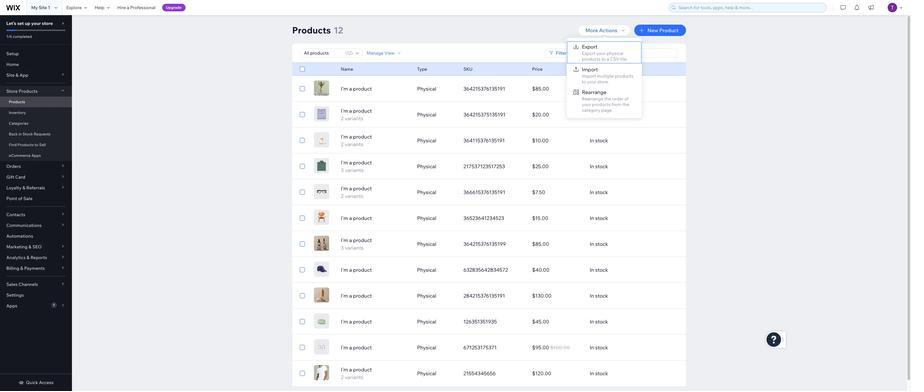 Task type: locate. For each thing, give the bounding box(es) containing it.
$10.00 link
[[529, 133, 586, 148]]

$85.00 link
[[529, 81, 586, 96], [529, 237, 586, 252]]

up
[[25, 21, 30, 26]]

4 in stock from the top
[[590, 163, 609, 170]]

5 i'm a product from the top
[[341, 319, 372, 325]]

to inside import import multiple products to your store.
[[582, 79, 587, 85]]

sales channels button
[[0, 279, 72, 290]]

in stock link for 364215375135191
[[586, 107, 655, 122]]

site right my
[[39, 5, 47, 10]]

6 physical link from the top
[[414, 211, 460, 226]]

in
[[19, 132, 22, 136]]

284215376135191
[[464, 293, 505, 299]]

help button
[[91, 0, 114, 15]]

12 up name
[[347, 50, 352, 56]]

i'm a product for 364215376135191
[[341, 86, 372, 92]]

rearrange rearrange the order of your products from the category page.
[[582, 89, 630, 113]]

$40.00 link
[[529, 262, 586, 278]]

6 in stock link from the top
[[586, 211, 655, 226]]

1 product from the top
[[353, 86, 372, 92]]

2 i'm a product 3 variants from the top
[[341, 237, 372, 251]]

in stock for 217537123517253
[[590, 163, 609, 170]]

$85.00 link up $20.00 link
[[529, 81, 586, 96]]

site down home
[[6, 72, 15, 78]]

2 3 from the top
[[341, 245, 344, 251]]

i'm a product 2 variants for 364115376135191
[[341, 134, 372, 147]]

to left store.
[[582, 79, 587, 85]]

12 in from the top
[[590, 370, 595, 377]]

6 in stock from the top
[[590, 215, 609, 221]]

in stock for 21554345656
[[590, 370, 609, 377]]

$20.00 link
[[529, 107, 586, 122]]

the
[[605, 96, 612, 102], [623, 102, 630, 107]]

in stock for 364115376135191
[[590, 137, 609, 144]]

1 vertical spatial import
[[582, 73, 596, 79]]

1 horizontal spatial apps
[[31, 153, 41, 158]]

1 $85.00 link from the top
[[529, 81, 586, 96]]

in stock link for 364215376135199
[[586, 237, 655, 252]]

12 stock from the top
[[596, 370, 609, 377]]

your inside the rearrange rearrange the order of your products from the category page.
[[582, 102, 592, 107]]

4 stock from the top
[[596, 163, 609, 170]]

rearrange up 'category'
[[582, 96, 604, 102]]

1 vertical spatial rearrange
[[582, 96, 604, 102]]

& inside "popup button"
[[22, 185, 25, 191]]

professional
[[130, 5, 156, 10]]

product
[[353, 86, 372, 92], [353, 108, 372, 114], [353, 134, 372, 140], [353, 159, 372, 166], [353, 185, 372, 192], [353, 215, 372, 221], [353, 237, 372, 244], [353, 267, 372, 273], [353, 293, 372, 299], [353, 319, 372, 325], [353, 345, 372, 351], [353, 367, 372, 373]]

a inside export export your physical products to a csv file.
[[607, 56, 610, 62]]

products inside import import multiple products to your store.
[[615, 73, 634, 79]]

1 horizontal spatial of
[[625, 96, 629, 102]]

3 variants from the top
[[345, 167, 364, 173]]

2 i'm a product from the top
[[341, 215, 372, 221]]

i'm a product 3 variants for 217537123517253
[[341, 159, 372, 173]]

21554345656
[[464, 370, 496, 377]]

& left app
[[16, 72, 19, 78]]

1 in from the top
[[590, 86, 595, 92]]

None checkbox
[[300, 65, 305, 73], [300, 137, 305, 144], [300, 189, 305, 196], [300, 240, 305, 248], [300, 65, 305, 73], [300, 137, 305, 144], [300, 189, 305, 196], [300, 240, 305, 248]]

7 stock from the top
[[596, 241, 609, 247]]

settings
[[6, 292, 24, 298]]

1 right my
[[48, 5, 50, 10]]

12 i'm from the top
[[341, 367, 348, 373]]

in stock for 364215376135199
[[590, 241, 609, 247]]

billing
[[6, 266, 19, 271]]

1 horizontal spatial 1
[[53, 303, 55, 307]]

physical for 21554345656
[[417, 370, 437, 377]]

1 horizontal spatial to
[[582, 79, 587, 85]]

contacts button
[[0, 209, 72, 220]]

11 in stock link from the top
[[586, 340, 655, 355]]

10 stock from the top
[[596, 319, 609, 325]]

help
[[95, 5, 104, 10]]

0 vertical spatial import
[[582, 66, 598, 73]]

9 in stock link from the top
[[586, 288, 655, 304]]

& left seo
[[29, 244, 31, 250]]

i'm a product 2 variants for 366615376135191
[[341, 185, 372, 199]]

referrals
[[26, 185, 45, 191]]

billing & payments button
[[0, 263, 72, 274]]

$85.00 link up $40.00 "link"
[[529, 237, 586, 252]]

$95.00
[[533, 345, 549, 351]]

automations
[[6, 233, 33, 239]]

marketing & seo
[[6, 244, 42, 250]]

9 physical from the top
[[417, 293, 437, 299]]

4 i'm a product from the top
[[341, 293, 372, 299]]

1 vertical spatial inventory
[[9, 110, 26, 115]]

0 horizontal spatial 12
[[334, 25, 343, 36]]

stock for 364215376135199
[[596, 241, 609, 247]]

217537123517253 link
[[460, 159, 529, 174]]

6 variants from the top
[[345, 374, 364, 381]]

12 physical link from the top
[[414, 366, 460, 381]]

multiple
[[597, 73, 614, 79]]

communications
[[6, 223, 42, 228]]

& right loyalty at the top left
[[22, 185, 25, 191]]

2 $85.00 link from the top
[[529, 237, 586, 252]]

variants for 217537123517253
[[345, 167, 364, 173]]

of inside sidebar "element"
[[18, 196, 22, 202]]

menu
[[567, 41, 642, 115]]

1 vertical spatial of
[[18, 196, 22, 202]]

1 2 from the top
[[341, 115, 344, 122]]

5 stock from the top
[[596, 189, 609, 196]]

1 horizontal spatial 12
[[347, 50, 352, 56]]

10 in from the top
[[590, 319, 595, 325]]

2 vertical spatial products
[[593, 102, 611, 107]]

1 vertical spatial site
[[6, 72, 15, 78]]

import up multiple in the right top of the page
[[582, 66, 598, 73]]

3
[[341, 167, 344, 173], [341, 245, 344, 251]]

1 in stock link from the top
[[586, 81, 655, 96]]

1 variants from the top
[[345, 115, 364, 122]]

8 physical from the top
[[417, 267, 437, 273]]

$85.00 down price
[[533, 86, 549, 92]]

6 in from the top
[[590, 215, 595, 221]]

physical link for 671253175371
[[414, 340, 460, 355]]

& inside 'dropdown button'
[[27, 255, 30, 261]]

i'm a product 2 variants for 364215375135191
[[341, 108, 372, 122]]

9 physical link from the top
[[414, 288, 460, 304]]

12 physical from the top
[[417, 370, 437, 377]]

export
[[582, 44, 598, 50], [582, 51, 596, 56]]

1 vertical spatial $85.00 link
[[529, 237, 586, 252]]

in stock link for 632835642834572
[[586, 262, 655, 278]]

variants
[[345, 115, 364, 122], [345, 141, 364, 147], [345, 167, 364, 173], [345, 193, 364, 199], [345, 245, 364, 251], [345, 374, 364, 381]]

3 for 217537123517253
[[341, 167, 344, 173]]

4 in stock link from the top
[[586, 159, 655, 174]]

physical link for 284215376135191
[[414, 288, 460, 304]]

1 vertical spatial 3
[[341, 245, 344, 251]]

0 horizontal spatial of
[[18, 196, 22, 202]]

3 physical link from the top
[[414, 133, 460, 148]]

physical
[[417, 86, 437, 92], [417, 111, 437, 118], [417, 137, 437, 144], [417, 163, 437, 170], [417, 189, 437, 196], [417, 215, 437, 221], [417, 241, 437, 247], [417, 267, 437, 273], [417, 293, 437, 299], [417, 319, 437, 325], [417, 345, 437, 351], [417, 370, 437, 377]]

in stock for 632835642834572
[[590, 267, 609, 273]]

& for billing
[[20, 266, 23, 271]]

$85.00
[[533, 86, 549, 92], [533, 241, 549, 247]]

2 i'm from the top
[[341, 108, 348, 114]]

0 vertical spatial $85.00 link
[[529, 81, 586, 96]]

in for 126351351935
[[590, 319, 595, 325]]

6 i'm a product link from the top
[[337, 344, 414, 352]]

11 physical link from the top
[[414, 340, 460, 355]]

0 horizontal spatial to
[[35, 142, 38, 147]]

my site 1
[[31, 5, 50, 10]]

i'm a product link for 36523641234523
[[337, 214, 414, 222]]

2 physical from the top
[[417, 111, 437, 118]]

0 horizontal spatial site
[[6, 72, 15, 78]]

stock
[[596, 86, 609, 92], [596, 111, 609, 118], [596, 137, 609, 144], [596, 163, 609, 170], [596, 189, 609, 196], [596, 215, 609, 221], [596, 241, 609, 247], [596, 267, 609, 273], [596, 293, 609, 299], [596, 319, 609, 325], [596, 345, 609, 351], [596, 370, 609, 377]]

stock for 364115376135191
[[596, 137, 609, 144]]

1 vertical spatial i'm a product 3 variants
[[341, 237, 372, 251]]

11 in from the top
[[590, 345, 595, 351]]

sales channels
[[6, 282, 38, 287]]

4 physical from the top
[[417, 163, 437, 170]]

5 i'm a product link from the top
[[337, 318, 414, 326]]

physical link for 217537123517253
[[414, 159, 460, 174]]

products left from
[[593, 102, 611, 107]]

products up products link
[[19, 88, 38, 94]]

physical for 671253175371
[[417, 345, 437, 351]]

products
[[292, 25, 331, 36], [19, 88, 38, 94], [9, 99, 25, 104], [18, 142, 34, 147]]

1 $85.00 from the top
[[533, 86, 549, 92]]

of right order
[[625, 96, 629, 102]]

let's set up your store
[[6, 21, 53, 26]]

2 in from the top
[[590, 111, 595, 118]]

364215375135191 link
[[460, 107, 529, 122]]

physical link for 632835642834572
[[414, 262, 460, 278]]

2 for 21554345656
[[341, 374, 344, 381]]

import left store.
[[582, 73, 596, 79]]

marketing & seo button
[[0, 242, 72, 252]]

more actions
[[586, 27, 618, 33]]

5 physical from the top
[[417, 189, 437, 196]]

1
[[48, 5, 50, 10], [53, 303, 55, 307]]

$85.00 for 364215376135199
[[533, 241, 549, 247]]

671253175371 link
[[460, 340, 529, 355]]

Unsaved view field
[[302, 49, 344, 57]]

8 product from the top
[[353, 267, 372, 273]]

11 stock from the top
[[596, 345, 609, 351]]

& for marketing
[[29, 244, 31, 250]]

2 horizontal spatial to
[[602, 56, 606, 62]]

$85.00 up $40.00
[[533, 241, 549, 247]]

1 vertical spatial apps
[[6, 303, 17, 309]]

physical for 217537123517253
[[417, 163, 437, 170]]

10 product from the top
[[353, 319, 372, 325]]

1 horizontal spatial inventory
[[590, 66, 610, 72]]

physical link for 364115376135191
[[414, 133, 460, 148]]

apps
[[31, 153, 41, 158], [6, 303, 17, 309]]

your left physical
[[597, 51, 606, 56]]

1 vertical spatial $85.00
[[533, 241, 549, 247]]

reports
[[31, 255, 47, 261]]

in stock link for 671253175371
[[586, 340, 655, 355]]

apps down the find products to sell link at the top of page
[[31, 153, 41, 158]]

store
[[42, 21, 53, 26]]

new product
[[648, 27, 679, 33]]

0 vertical spatial 3
[[341, 167, 344, 173]]

2 stock from the top
[[596, 111, 609, 118]]

1 vertical spatial export
[[582, 51, 596, 56]]

10 i'm from the top
[[341, 319, 348, 325]]

8 i'm from the top
[[341, 267, 348, 273]]

0 vertical spatial i'm a product 3 variants
[[341, 159, 372, 173]]

5 in stock from the top
[[590, 189, 609, 196]]

physical for 364215376135199
[[417, 241, 437, 247]]

1 inside sidebar "element"
[[53, 303, 55, 307]]

3 in from the top
[[590, 137, 595, 144]]

in for 21554345656
[[590, 370, 595, 377]]

2 vertical spatial to
[[35, 142, 38, 147]]

setup link
[[0, 48, 72, 59]]

i'm a product for 36523641234523
[[341, 215, 372, 221]]

1 vertical spatial 1
[[53, 303, 55, 307]]

1 in stock from the top
[[590, 86, 609, 92]]

0 vertical spatial export
[[582, 44, 598, 50]]

categories
[[9, 121, 28, 126]]

9 stock from the top
[[596, 293, 609, 299]]

0 vertical spatial to
[[602, 56, 606, 62]]

sku
[[464, 66, 473, 72]]

loyalty & referrals button
[[0, 183, 72, 193]]

manage
[[367, 50, 384, 56]]

stock for 366615376135191
[[596, 189, 609, 196]]

your left "page."
[[582, 102, 592, 107]]

gift card button
[[0, 172, 72, 183]]

products down file. on the top right of page
[[615, 73, 634, 79]]

12 up unsaved view field
[[334, 25, 343, 36]]

11 physical from the top
[[417, 345, 437, 351]]

i'm a product link for 126351351935
[[337, 318, 414, 326]]

i'm a product link for 671253175371
[[337, 344, 414, 352]]

0 vertical spatial inventory
[[590, 66, 610, 72]]

physical link for 36523641234523
[[414, 211, 460, 226]]

products inside the rearrange rearrange the order of your products from the category page.
[[593, 102, 611, 107]]

3 i'm a product link from the top
[[337, 266, 414, 274]]

10 in stock link from the top
[[586, 314, 655, 329]]

card
[[15, 174, 25, 180]]

1 vertical spatial 12
[[347, 50, 352, 56]]

physical for 36523641234523
[[417, 215, 437, 221]]

3 in stock from the top
[[590, 137, 609, 144]]

2 variants from the top
[[345, 141, 364, 147]]

in stock for 366615376135191
[[590, 189, 609, 196]]

variants for 364215376135199
[[345, 245, 364, 251]]

stock for 364215375135191
[[596, 111, 609, 118]]

3 i'm a product from the top
[[341, 267, 372, 273]]

1 3 from the top
[[341, 167, 344, 173]]

5 physical link from the top
[[414, 185, 460, 200]]

in for 364215375135191
[[590, 111, 595, 118]]

2 for 364115376135191
[[341, 141, 344, 147]]

$25.00
[[533, 163, 549, 170]]

0 horizontal spatial inventory
[[9, 110, 26, 115]]

11 i'm from the top
[[341, 345, 348, 351]]

0 vertical spatial of
[[625, 96, 629, 102]]

8 stock from the top
[[596, 267, 609, 273]]

your right up
[[31, 21, 41, 26]]

21554345656 link
[[460, 366, 529, 381]]

2 in stock from the top
[[590, 111, 609, 118]]

1 physical from the top
[[417, 86, 437, 92]]

i'm a product link for 364215376135191
[[337, 85, 414, 93]]

36523641234523
[[464, 215, 505, 221]]

completed
[[13, 34, 32, 39]]

671253175371
[[464, 345, 497, 351]]

categories link
[[0, 118, 72, 129]]

sale
[[23, 196, 32, 202]]

632835642834572 link
[[460, 262, 529, 278]]

1 vertical spatial products
[[615, 73, 634, 79]]

the left order
[[605, 96, 612, 102]]

store.
[[598, 79, 609, 85]]

& left reports
[[27, 255, 30, 261]]

0 vertical spatial $85.00
[[533, 86, 549, 92]]

in for 364215376135199
[[590, 241, 595, 247]]

inventory up multiple in the right top of the page
[[590, 66, 610, 72]]

variants for 364115376135191
[[345, 141, 364, 147]]

0 vertical spatial 1
[[48, 5, 50, 10]]

3 stock from the top
[[596, 137, 609, 144]]

find products to sell
[[9, 142, 46, 147]]

6 i'm a product from the top
[[341, 345, 372, 351]]

7 physical from the top
[[417, 241, 437, 247]]

& inside popup button
[[20, 266, 23, 271]]

6 product from the top
[[353, 215, 372, 221]]

None checkbox
[[300, 85, 305, 93], [300, 111, 305, 118], [300, 163, 305, 170], [300, 214, 305, 222], [300, 266, 305, 274], [300, 292, 305, 300], [300, 318, 305, 326], [300, 344, 305, 352], [300, 370, 305, 377], [300, 85, 305, 93], [300, 111, 305, 118], [300, 163, 305, 170], [300, 214, 305, 222], [300, 266, 305, 274], [300, 292, 305, 300], [300, 318, 305, 326], [300, 344, 305, 352], [300, 370, 305, 377]]

1 down "settings" link
[[53, 303, 55, 307]]

physical link
[[414, 81, 460, 96], [414, 107, 460, 122], [414, 133, 460, 148], [414, 159, 460, 174], [414, 185, 460, 200], [414, 211, 460, 226], [414, 237, 460, 252], [414, 262, 460, 278], [414, 288, 460, 304], [414, 314, 460, 329], [414, 340, 460, 355], [414, 366, 460, 381]]

a inside hire a professional link
[[127, 5, 129, 10]]

12 in stock from the top
[[590, 370, 609, 377]]

inventory up categories at the top
[[9, 110, 26, 115]]

$20.00
[[533, 111, 549, 118]]

4 in from the top
[[590, 163, 595, 170]]

8 in stock from the top
[[590, 267, 609, 273]]

in stock for 364215376135191
[[590, 86, 609, 92]]

$85.00 link for 364215376135199
[[529, 237, 586, 252]]

1 vertical spatial to
[[582, 79, 587, 85]]

to left csv
[[602, 56, 606, 62]]

in stock link for 284215376135191
[[586, 288, 655, 304]]

of left sale
[[18, 196, 22, 202]]

1 stock from the top
[[596, 86, 609, 92]]

2 i'm a product link from the top
[[337, 214, 414, 222]]

stock for 36523641234523
[[596, 215, 609, 221]]

0 vertical spatial site
[[39, 5, 47, 10]]

in for 364215376135191
[[590, 86, 595, 92]]

2 i'm a product 2 variants from the top
[[341, 134, 372, 147]]

of inside the rearrange rearrange the order of your products from the category page.
[[625, 96, 629, 102]]

your left store.
[[588, 79, 597, 85]]

1 horizontal spatial site
[[39, 5, 47, 10]]

632835642834572
[[464, 267, 508, 273]]

to left sell
[[35, 142, 38, 147]]

site
[[39, 5, 47, 10], [6, 72, 15, 78]]

4 physical link from the top
[[414, 159, 460, 174]]

0 vertical spatial products
[[582, 56, 601, 62]]

& right billing
[[20, 266, 23, 271]]

i'm a product link for 632835642834572
[[337, 266, 414, 274]]

rearrange down store.
[[582, 89, 607, 95]]

in for 366615376135191
[[590, 189, 595, 196]]

5 i'm from the top
[[341, 185, 348, 192]]

products inside dropdown button
[[19, 88, 38, 94]]

find
[[9, 142, 17, 147]]

0 vertical spatial 12
[[334, 25, 343, 36]]

1 i'm a product from the top
[[341, 86, 372, 92]]

physical for 366615376135191
[[417, 189, 437, 196]]

8 physical link from the top
[[414, 262, 460, 278]]

i'm a product 2 variants for 21554345656
[[341, 367, 372, 381]]

5 in from the top
[[590, 189, 595, 196]]

analytics
[[6, 255, 26, 261]]

the right from
[[623, 102, 630, 107]]

0 vertical spatial rearrange
[[582, 89, 607, 95]]

4 variants from the top
[[345, 193, 364, 199]]

import import multiple products to your store.
[[582, 66, 634, 85]]

2 in stock link from the top
[[586, 107, 655, 122]]

i'm a product for 284215376135191
[[341, 293, 372, 299]]

apps down settings
[[6, 303, 17, 309]]

physical link for 364215375135191
[[414, 107, 460, 122]]

9 i'm from the top
[[341, 293, 348, 299]]

2 $85.00 from the top
[[533, 241, 549, 247]]

payments
[[24, 266, 45, 271]]

products up multiple in the right top of the page
[[582, 56, 601, 62]]

in stock link
[[586, 81, 655, 96], [586, 107, 655, 122], [586, 133, 655, 148], [586, 159, 655, 174], [586, 185, 655, 200], [586, 211, 655, 226], [586, 237, 655, 252], [586, 262, 655, 278], [586, 288, 655, 304], [586, 314, 655, 329], [586, 340, 655, 355], [586, 366, 655, 381]]



Task type: vqa. For each thing, say whether or not it's contained in the screenshot.


Task type: describe. For each thing, give the bounding box(es) containing it.
physical
[[607, 51, 624, 56]]

12 product from the top
[[353, 367, 372, 373]]

2 import from the top
[[582, 73, 596, 79]]

in for 36523641234523
[[590, 215, 595, 221]]

i'm a product for 671253175371
[[341, 345, 372, 351]]

6 i'm from the top
[[341, 215, 348, 221]]

4 product from the top
[[353, 159, 372, 166]]

variants for 21554345656
[[345, 374, 364, 381]]

gift
[[6, 174, 14, 180]]

my
[[31, 5, 38, 10]]

2 export from the top
[[582, 51, 596, 56]]

$15.00
[[533, 215, 549, 221]]

orders button
[[0, 161, 72, 172]]

1 rearrange from the top
[[582, 89, 607, 95]]

loyalty
[[6, 185, 21, 191]]

physical for 126351351935
[[417, 319, 437, 325]]

11 product from the top
[[353, 345, 372, 351]]

manage view
[[367, 50, 395, 56]]

hire
[[117, 5, 126, 10]]

point
[[6, 196, 17, 202]]

& for loyalty
[[22, 185, 25, 191]]

ecommerce apps
[[9, 153, 41, 158]]

2 for 364215375135191
[[341, 115, 344, 122]]

to inside export export your physical products to a csv file.
[[602, 56, 606, 62]]

36523641234523 link
[[460, 211, 529, 226]]

back
[[9, 132, 18, 136]]

store products button
[[0, 86, 72, 97]]

inventory link
[[0, 107, 72, 118]]

$45.00 link
[[529, 314, 586, 329]]

from
[[612, 102, 622, 107]]

in stock link for 21554345656
[[586, 366, 655, 381]]

app
[[20, 72, 28, 78]]

export export your physical products to a csv file.
[[582, 44, 628, 62]]

)
[[352, 50, 353, 56]]

site & app
[[6, 72, 28, 78]]

access
[[39, 380, 54, 386]]

menu containing export
[[567, 41, 642, 115]]

products link
[[0, 97, 72, 107]]

in stock for 284215376135191
[[590, 293, 609, 299]]

12 for products 12
[[334, 25, 343, 36]]

products up ecommerce apps
[[18, 142, 34, 147]]

point of sale link
[[0, 193, 72, 204]]

billing & payments
[[6, 266, 45, 271]]

home
[[6, 62, 19, 67]]

setup
[[6, 51, 19, 57]]

4 i'm from the top
[[341, 159, 348, 166]]

inventory inside sidebar "element"
[[9, 110, 26, 115]]

Search for tools, apps, help & more... field
[[677, 3, 825, 12]]

hire a professional link
[[114, 0, 159, 15]]

in stock for 126351351935
[[590, 319, 609, 325]]

filter button
[[545, 48, 573, 58]]

$120.00 link
[[529, 366, 586, 381]]

quick access button
[[18, 380, 54, 386]]

284215376135191 link
[[460, 288, 529, 304]]

physical for 364215376135191
[[417, 86, 437, 92]]

products up unsaved view field
[[292, 25, 331, 36]]

stock for 21554345656
[[596, 370, 609, 377]]

stock for 671253175371
[[596, 345, 609, 351]]

name
[[341, 66, 353, 72]]

view
[[385, 50, 395, 56]]

seo
[[32, 244, 42, 250]]

price
[[533, 66, 543, 72]]

1 i'm from the top
[[341, 86, 348, 92]]

stock for 364215376135191
[[596, 86, 609, 92]]

& for site
[[16, 72, 19, 78]]

channels
[[19, 282, 38, 287]]

point of sale
[[6, 196, 32, 202]]

in stock link for 36523641234523
[[586, 211, 655, 226]]

physical link for 364215376135191
[[414, 81, 460, 96]]

$100.00
[[551, 345, 570, 351]]

settings link
[[0, 290, 72, 301]]

physical link for 366615376135191
[[414, 185, 460, 200]]

variants for 364215375135191
[[345, 115, 364, 122]]

$130.00
[[533, 293, 552, 299]]

12 for ( 12 )
[[347, 50, 352, 56]]

366615376135191
[[464, 189, 506, 196]]

analytics & reports
[[6, 255, 47, 261]]

products down "store"
[[9, 99, 25, 104]]

in for 364115376135191
[[590, 137, 595, 144]]

0 horizontal spatial 1
[[48, 5, 50, 10]]

$95.00 $100.00
[[533, 345, 570, 351]]

more
[[586, 27, 599, 33]]

in for 632835642834572
[[590, 267, 595, 273]]

1 import from the top
[[582, 66, 598, 73]]

ecommerce apps link
[[0, 150, 72, 161]]

home link
[[0, 59, 72, 70]]

7 product from the top
[[353, 237, 372, 244]]

your inside export export your physical products to a csv file.
[[597, 51, 606, 56]]

products inside export export your physical products to a csv file.
[[582, 56, 601, 62]]

let's
[[6, 21, 16, 26]]

back in stock requests
[[9, 132, 51, 136]]

2 for 366615376135191
[[341, 193, 344, 199]]

0 horizontal spatial apps
[[6, 303, 17, 309]]

more actions button
[[578, 25, 631, 36]]

in for 217537123517253
[[590, 163, 595, 170]]

3 product from the top
[[353, 134, 372, 140]]

$120.00
[[533, 370, 552, 377]]

(
[[346, 50, 347, 56]]

physical link for 21554345656
[[414, 366, 460, 381]]

physical for 632835642834572
[[417, 267, 437, 273]]

stock for 632835642834572
[[596, 267, 609, 273]]

physical link for 364215376135199
[[414, 237, 460, 252]]

i'm a product 3 variants for 364215376135199
[[341, 237, 372, 251]]

upgrade
[[166, 5, 182, 10]]

i'm a product link for 284215376135191
[[337, 292, 414, 300]]

in stock link for 366615376135191
[[586, 185, 655, 200]]

analytics & reports button
[[0, 252, 72, 263]]

in for 671253175371
[[590, 345, 595, 351]]

in stock link for 126351351935
[[586, 314, 655, 329]]

in stock for 364215375135191
[[590, 111, 609, 118]]

$40.00
[[533, 267, 550, 273]]

Search... field
[[611, 49, 677, 57]]

your inside import import multiple products to your store.
[[588, 79, 597, 85]]

site inside site & app dropdown button
[[6, 72, 15, 78]]

marketing
[[6, 244, 28, 250]]

physical for 364215375135191
[[417, 111, 437, 118]]

stock for 217537123517253
[[596, 163, 609, 170]]

in stock link for 217537123517253
[[586, 159, 655, 174]]

3 for 364215376135199
[[341, 245, 344, 251]]

upgrade button
[[162, 4, 186, 11]]

364215375135191
[[464, 111, 506, 118]]

physical for 364115376135191
[[417, 137, 437, 144]]

variants for 366615376135191
[[345, 193, 364, 199]]

manage view button
[[367, 50, 402, 56]]

0 horizontal spatial the
[[605, 96, 612, 102]]

filter
[[557, 50, 567, 56]]

in stock link for 364215376135191
[[586, 81, 655, 96]]

2 rearrange from the top
[[582, 96, 604, 102]]

1 horizontal spatial the
[[623, 102, 630, 107]]

sell
[[39, 142, 46, 147]]

stock
[[23, 132, 33, 136]]

0 vertical spatial apps
[[31, 153, 41, 158]]

$85.00 for 364215376135191
[[533, 86, 549, 92]]

csv
[[611, 56, 620, 62]]

i'm a product for 632835642834572
[[341, 267, 372, 273]]

364215376135191 link
[[460, 81, 529, 96]]

in for 284215376135191
[[590, 293, 595, 299]]

back in stock requests link
[[0, 129, 72, 140]]

126351351935
[[464, 319, 497, 325]]

new
[[648, 27, 659, 33]]

in stock link for 364115376135191
[[586, 133, 655, 148]]

find products to sell link
[[0, 140, 72, 150]]

quick access
[[26, 380, 54, 386]]

3 i'm from the top
[[341, 134, 348, 140]]

explore
[[66, 5, 82, 10]]

$7.50
[[533, 189, 546, 196]]

order
[[613, 96, 624, 102]]

1 export from the top
[[582, 44, 598, 50]]

$85.00 link for 364215376135191
[[529, 81, 586, 96]]

your inside sidebar "element"
[[31, 21, 41, 26]]

sales
[[6, 282, 18, 287]]

sidebar element
[[0, 15, 72, 391]]

2 product from the top
[[353, 108, 372, 114]]

physical link for 126351351935
[[414, 314, 460, 329]]

9 product from the top
[[353, 293, 372, 299]]

stock for 126351351935
[[596, 319, 609, 325]]

( 12 )
[[346, 50, 353, 56]]

7 i'm from the top
[[341, 237, 348, 244]]

in stock for 36523641234523
[[590, 215, 609, 221]]

quick
[[26, 380, 38, 386]]

5 product from the top
[[353, 185, 372, 192]]

physical for 284215376135191
[[417, 293, 437, 299]]

$45.00
[[533, 319, 550, 325]]

stock for 284215376135191
[[596, 293, 609, 299]]

to inside sidebar "element"
[[35, 142, 38, 147]]



